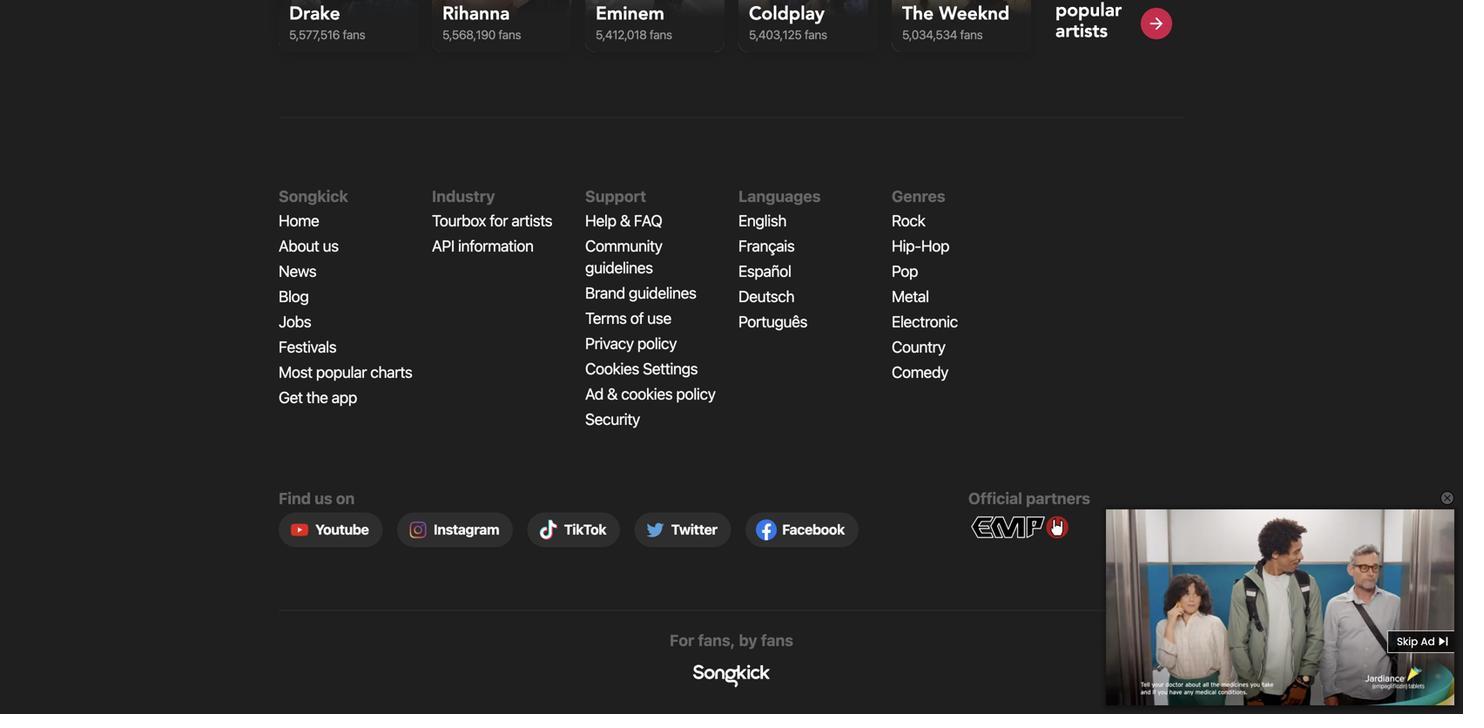 Task type: describe. For each thing, give the bounding box(es) containing it.
tourbox for artists link
[[432, 211, 552, 230]]

the
[[902, 1, 934, 26]]

news link
[[279, 262, 316, 280]]

0 vertical spatial &
[[620, 211, 630, 230]]

artists for popular
[[1056, 19, 1108, 43]]

charts
[[370, 363, 412, 381]]

coldplay
[[749, 1, 825, 26]]

most popular charts link
[[279, 363, 412, 381]]

of
[[630, 309, 644, 327]]

industry tourbox for artists api information
[[432, 187, 552, 255]]

metal
[[892, 287, 929, 306]]

see
[[1056, 0, 1087, 2]]

facebook link
[[746, 512, 859, 547]]

languages
[[739, 187, 821, 205]]

electronic link
[[892, 312, 958, 331]]

the weeknd 5,034,534 fans
[[902, 1, 1010, 42]]

home
[[279, 211, 319, 230]]

popular inside songkick home about us news blog jobs festivals most popular charts get the app
[[316, 363, 367, 381]]

1 horizontal spatial popular
[[1056, 0, 1122, 22]]

youtube link
[[279, 512, 383, 547]]

all
[[1092, 0, 1112, 2]]

fans right by
[[761, 631, 793, 650]]

cookies settings link
[[585, 359, 698, 378]]

español link
[[739, 262, 791, 280]]

for fans, by fans
[[670, 631, 793, 650]]

jobs
[[279, 312, 311, 331]]

about
[[279, 236, 319, 255]]

deutsch
[[739, 287, 794, 306]]

most
[[279, 363, 312, 381]]

industry
[[432, 187, 495, 205]]

use
[[647, 309, 671, 327]]

twitter
[[671, 521, 717, 538]]

cookies
[[621, 384, 673, 403]]

hip-hop link
[[892, 236, 949, 255]]

drake 5,577,516 fans
[[289, 1, 365, 42]]

settings
[[643, 359, 698, 378]]

terms
[[585, 309, 627, 327]]

information
[[458, 236, 534, 255]]

ad inside support help & faq community guidelines brand guidelines terms of use privacy policy cookies settings ad & cookies policy security
[[585, 384, 603, 403]]

official partners
[[968, 489, 1090, 508]]

faq
[[634, 211, 662, 230]]

1 vertical spatial policy
[[676, 384, 716, 403]]

festivals
[[279, 337, 336, 356]]

genres rock hip-hop pop metal electronic country comedy
[[892, 187, 958, 381]]

weeknd
[[939, 1, 1010, 26]]

rock
[[892, 211, 925, 230]]

drake
[[289, 1, 340, 26]]

see all popular artists link
[[1056, 0, 1174, 43]]

security
[[585, 410, 640, 428]]

help & faq link
[[585, 211, 662, 230]]

songkick image
[[692, 665, 771, 687]]

5,034,534
[[902, 27, 957, 42]]

rock link
[[892, 211, 925, 230]]

festivals link
[[279, 337, 336, 356]]

5,403,125
[[749, 27, 802, 42]]

api information link
[[432, 236, 534, 255]]

français link
[[739, 236, 795, 255]]

fans for coldplay
[[805, 27, 827, 42]]

rihanna
[[442, 1, 510, 26]]

get
[[279, 388, 303, 407]]

eminem 5,412,018 fans
[[596, 1, 672, 42]]

help
[[585, 211, 616, 230]]

see all popular artists
[[1056, 0, 1122, 43]]

português
[[739, 312, 807, 331]]

1 vertical spatial us
[[315, 489, 332, 508]]

electronic
[[892, 312, 958, 331]]

get the app link
[[279, 388, 357, 407]]

privacy
[[585, 334, 634, 353]]

for
[[490, 211, 508, 230]]

1 vertical spatial ad
[[1421, 634, 1435, 649]]

pop
[[892, 262, 918, 280]]



Task type: locate. For each thing, give the bounding box(es) containing it.
fans
[[343, 27, 365, 42], [498, 27, 521, 42], [650, 27, 672, 42], [805, 27, 827, 42], [960, 27, 983, 42], [761, 631, 793, 650]]

1 vertical spatial artists
[[511, 211, 552, 230]]

5,577,516
[[289, 27, 340, 42]]

instagram
[[434, 521, 499, 538]]

by
[[739, 631, 757, 650]]

api
[[432, 236, 454, 255]]

emp image
[[968, 512, 1071, 542]]

fans inside the weeknd 5,034,534 fans
[[960, 27, 983, 42]]

blog
[[279, 287, 309, 306]]

fans down coldplay
[[805, 27, 827, 42]]

genres
[[892, 187, 945, 205]]

jobs link
[[279, 312, 311, 331]]

support help & faq community guidelines brand guidelines terms of use privacy policy cookies settings ad & cookies policy security
[[585, 187, 716, 428]]

ad & cookies policy link
[[585, 384, 716, 403]]

1 horizontal spatial artists
[[1056, 19, 1108, 43]]

guidelines down community
[[585, 258, 653, 277]]

ad down cookies
[[585, 384, 603, 403]]

home link
[[279, 211, 319, 230]]

comedy link
[[892, 363, 948, 381]]

english
[[739, 211, 786, 230]]

us right about
[[323, 236, 339, 255]]

hip-
[[892, 236, 921, 255]]

english link
[[739, 211, 786, 230]]

security link
[[585, 410, 640, 428]]

1 horizontal spatial &
[[620, 211, 630, 230]]

fans inside drake 5,577,516 fans
[[343, 27, 365, 42]]

&
[[620, 211, 630, 230], [607, 384, 617, 403]]

blog link
[[279, 287, 309, 306]]

artists inside industry tourbox for artists api information
[[511, 211, 552, 230]]

5,568,190
[[442, 27, 496, 42]]

fans down eminem
[[650, 27, 672, 42]]

fans for rihanna
[[498, 27, 521, 42]]

tiktok link
[[527, 512, 620, 547]]

fans down rihanna
[[498, 27, 521, 42]]

0 horizontal spatial &
[[607, 384, 617, 403]]

policy down "use"
[[637, 334, 677, 353]]

0 vertical spatial guidelines
[[585, 258, 653, 277]]

fans for drake
[[343, 27, 365, 42]]

the
[[306, 388, 328, 407]]

1 vertical spatial popular
[[316, 363, 367, 381]]

community
[[585, 236, 662, 255]]

community guidelines link
[[585, 236, 662, 277]]

youtube
[[315, 521, 369, 538]]

policy down settings
[[676, 384, 716, 403]]

app
[[332, 388, 357, 407]]

français
[[739, 236, 795, 255]]

1 vertical spatial guidelines
[[629, 283, 696, 302]]

us
[[323, 236, 339, 255], [315, 489, 332, 508]]

fans right 5,577,516
[[343, 27, 365, 42]]

artists for for
[[511, 211, 552, 230]]

fans,
[[698, 631, 735, 650]]

find
[[279, 489, 311, 508]]

brand
[[585, 283, 625, 302]]

& down cookies
[[607, 384, 617, 403]]

fans for eminem
[[650, 27, 672, 42]]

country
[[892, 337, 945, 356]]

privacy policy link
[[585, 334, 677, 353]]

guidelines up "use"
[[629, 283, 696, 302]]

find us on
[[279, 489, 355, 508]]

facebook
[[782, 521, 845, 538]]

languages english français español deutsch português
[[739, 187, 821, 331]]

hop
[[921, 236, 949, 255]]

guidelines
[[585, 258, 653, 277], [629, 283, 696, 302]]

artists down see
[[1056, 19, 1108, 43]]

eminem
[[596, 1, 664, 26]]

português link
[[739, 312, 807, 331]]

cookies
[[585, 359, 639, 378]]

5,412,018
[[596, 27, 647, 42]]

artists right for
[[511, 211, 552, 230]]

0 vertical spatial us
[[323, 236, 339, 255]]

rihanna 5,568,190 fans
[[442, 1, 521, 42]]

& left faq
[[620, 211, 630, 230]]

instagram link
[[397, 512, 513, 547]]

tiktok
[[564, 521, 606, 538]]

about us link
[[279, 236, 339, 255]]

0 vertical spatial artists
[[1056, 19, 1108, 43]]

1 vertical spatial &
[[607, 384, 617, 403]]

ad right skip
[[1421, 634, 1435, 649]]

0 horizontal spatial popular
[[316, 363, 367, 381]]

deutsch link
[[739, 287, 794, 306]]

0 horizontal spatial artists
[[511, 211, 552, 230]]

0 vertical spatial policy
[[637, 334, 677, 353]]

terms of use link
[[585, 309, 671, 327]]

us inside songkick home about us news blog jobs festivals most popular charts get the app
[[323, 236, 339, 255]]

comedy
[[892, 363, 948, 381]]

0 vertical spatial popular
[[1056, 0, 1122, 22]]

on
[[336, 489, 355, 508]]

0 horizontal spatial ad
[[585, 384, 603, 403]]

fans down 'weeknd'
[[960, 27, 983, 42]]

official
[[968, 489, 1022, 508]]

fans inside eminem 5,412,018 fans
[[650, 27, 672, 42]]

artists inside see all popular artists
[[1056, 19, 1108, 43]]

0 vertical spatial ad
[[585, 384, 603, 403]]

us left on
[[315, 489, 332, 508]]

for
[[670, 631, 694, 650]]

pop link
[[892, 262, 918, 280]]

twitter link
[[635, 512, 731, 547]]

español
[[739, 262, 791, 280]]

popular
[[1056, 0, 1122, 22], [316, 363, 367, 381]]

skip ad
[[1397, 634, 1435, 649]]

policy
[[637, 334, 677, 353], [676, 384, 716, 403]]

tourbox
[[432, 211, 486, 230]]

support
[[585, 187, 646, 205]]

coldplay 5,403,125 fans
[[749, 1, 827, 42]]

skip
[[1397, 634, 1418, 649]]

news
[[279, 262, 316, 280]]

ad
[[585, 384, 603, 403], [1421, 634, 1435, 649]]

brand guidelines link
[[585, 283, 696, 302]]

country link
[[892, 337, 945, 356]]

fans inside coldplay 5,403,125 fans
[[805, 27, 827, 42]]

fans inside rihanna 5,568,190 fans
[[498, 27, 521, 42]]

metal link
[[892, 287, 929, 306]]

1 horizontal spatial ad
[[1421, 634, 1435, 649]]



Task type: vqa. For each thing, say whether or not it's contained in the screenshot.
out
no



